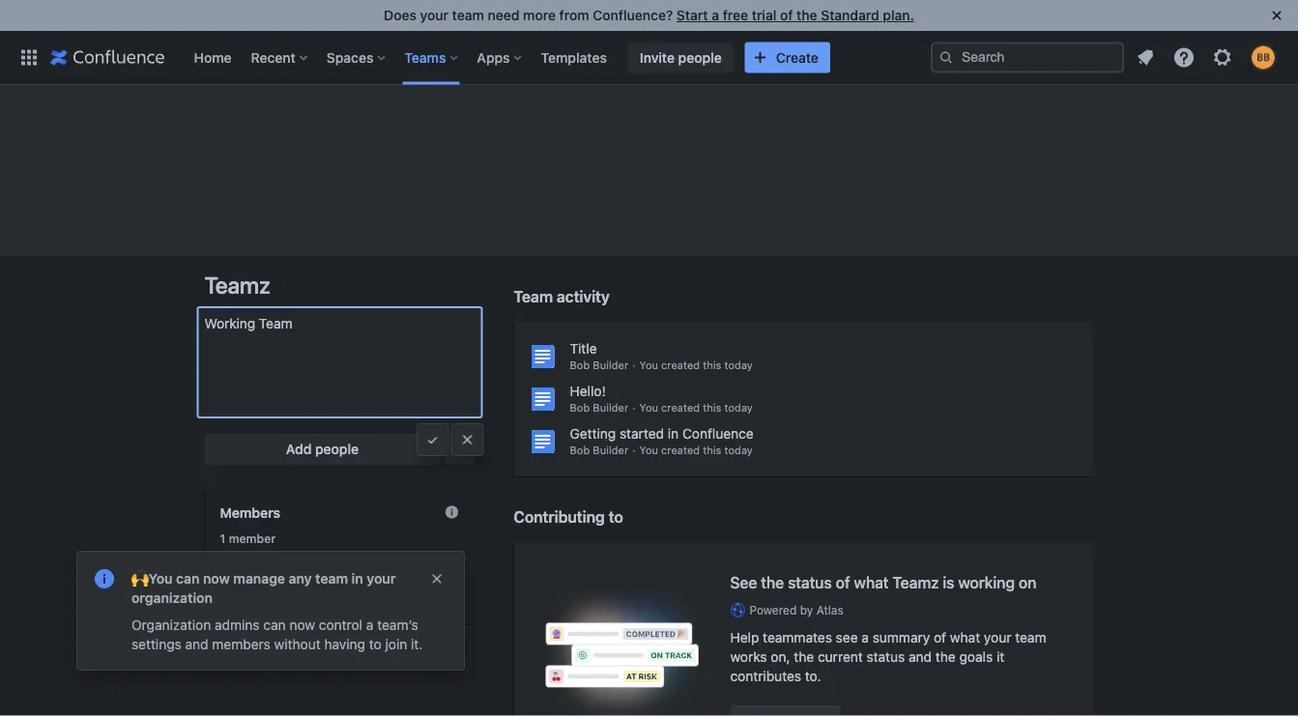 Task type: vqa. For each thing, say whether or not it's contained in the screenshot.
and in the Help teammates see a summary of what your team works on, the current status and the goals it contributes to.
yes



Task type: describe. For each thing, give the bounding box(es) containing it.
this for hello!
[[703, 402, 722, 414]]

it.
[[411, 637, 423, 653]]

invite people
[[640, 49, 722, 65]]

organization
[[132, 590, 213, 606]]

recent
[[251, 49, 296, 65]]

today for hello!
[[725, 402, 753, 414]]

search image
[[939, 50, 954, 65]]

create button
[[745, 42, 830, 73]]

0 vertical spatial teamz
[[205, 272, 270, 299]]

created for getting started in confluence
[[661, 444, 700, 457]]

organization
[[132, 617, 211, 633]]

create
[[776, 49, 819, 65]]

is
[[943, 574, 955, 592]]

🙌
[[132, 571, 145, 587]]

a inside organization admins can now control a team's settings and members without having to join it.
[[366, 617, 374, 633]]

bob builder for getting started in confluence
[[570, 444, 629, 457]]

this for title
[[703, 359, 722, 372]]

plan.
[[883, 7, 915, 23]]

you for hello!
[[640, 402, 658, 414]]

people for add people
[[315, 441, 359, 457]]

people for invite people
[[678, 49, 722, 65]]

on
[[1019, 574, 1037, 592]]

you created this today for getting started in confluence
[[640, 444, 753, 457]]

getting started in confluence
[[570, 426, 754, 442]]

activity
[[557, 288, 610, 306]]

atlas image
[[731, 603, 746, 618]]

0 vertical spatial your
[[420, 7, 449, 23]]

you for title
[[640, 359, 658, 372]]

does your team need more from confluence? start a free trial of the standard plan.
[[384, 7, 915, 23]]

join
[[385, 637, 407, 653]]

start
[[677, 7, 708, 23]]

0 horizontal spatial what
[[854, 574, 889, 592]]

actions image
[[448, 438, 471, 461]]

help icon image
[[1173, 46, 1196, 69]]

dismiss image
[[429, 571, 445, 587]]

builder for title
[[593, 359, 629, 372]]

cancel team description editing image
[[460, 432, 475, 448]]

without
[[274, 637, 321, 653]]

a inside help teammates see a summary of what your team works on, the current status and the goals it contributes to.
[[862, 630, 869, 646]]

info image
[[93, 568, 116, 591]]

more
[[523, 7, 556, 23]]

team inside help teammates see a summary of what your team works on, the current status and the goals it contributes to.
[[1015, 630, 1047, 646]]

now for control
[[290, 617, 315, 633]]

1 horizontal spatial a
[[712, 7, 719, 23]]

free
[[723, 7, 749, 23]]

does
[[384, 7, 417, 23]]

hello!
[[570, 383, 606, 399]]

alert containing 🙌 you can now manage any team in your organization
[[77, 552, 464, 670]]

0 vertical spatial in
[[668, 426, 679, 442]]

Heyyyyy, what does your team do again? text field
[[197, 307, 483, 419]]

confluence
[[683, 426, 754, 442]]

bob for title
[[570, 359, 590, 372]]

to inside organization admins can now control a team's settings and members without having to join it.
[[369, 637, 382, 653]]

apps
[[477, 49, 510, 65]]

recent button
[[245, 42, 315, 73]]

members
[[220, 505, 281, 521]]

from
[[560, 7, 590, 23]]

on,
[[771, 649, 790, 665]]

having
[[324, 637, 366, 653]]

of inside help teammates see a summary of what your team works on, the current status and the goals it contributes to.
[[934, 630, 947, 646]]

templates
[[541, 49, 607, 65]]

and inside help teammates see a summary of what your team works on, the current status and the goals it contributes to.
[[909, 649, 932, 665]]

close image
[[1266, 4, 1289, 27]]

by
[[800, 604, 814, 617]]

member
[[229, 532, 276, 545]]

your inside help teammates see a summary of what your team works on, the current status and the goals it contributes to.
[[984, 630, 1012, 646]]

apps button
[[471, 42, 529, 73]]

current
[[818, 649, 863, 665]]

and inside organization admins can now control a team's settings and members without having to join it.
[[185, 637, 208, 653]]

you for getting started in confluence
[[640, 444, 658, 457]]

builder for hello!
[[593, 402, 629, 414]]

bob for hello!
[[570, 402, 590, 414]]

1
[[220, 532, 226, 545]]

start a free trial of the standard plan. link
[[677, 7, 915, 23]]

notification icon image
[[1134, 46, 1157, 69]]

trial
[[752, 7, 777, 23]]

builder for getting started in confluence
[[593, 444, 629, 457]]

bob for getting started in confluence
[[570, 444, 590, 457]]

team
[[514, 288, 553, 306]]

spaces button
[[321, 42, 393, 73]]

organization admins can now control a team's settings and members without having to join it.
[[132, 617, 423, 653]]

teams button
[[399, 42, 465, 73]]

atlas
[[817, 604, 844, 617]]

what inside help teammates see a summary of what your team works on, the current status and the goals it contributes to.
[[950, 630, 981, 646]]

0 vertical spatial to
[[609, 508, 623, 526]]



Task type: locate. For each thing, give the bounding box(es) containing it.
contributing
[[514, 508, 605, 526]]

help teammates see a summary of what your team works on, the current status and the goals it contributes to.
[[731, 630, 1047, 685]]

1 vertical spatial people
[[315, 441, 359, 457]]

you created this today for hello!
[[640, 402, 753, 414]]

2 builder from the top
[[593, 402, 629, 414]]

bob builder down the getting
[[570, 444, 629, 457]]

1 horizontal spatial to
[[609, 508, 623, 526]]

control
[[319, 617, 363, 633]]

0 vertical spatial now
[[203, 571, 230, 587]]

add people button
[[205, 434, 440, 465]]

builder down 'title'
[[593, 359, 629, 372]]

1 vertical spatial status
[[867, 649, 905, 665]]

1 vertical spatial your
[[367, 571, 396, 587]]

you created this today for title
[[640, 359, 753, 372]]

add people
[[286, 441, 359, 457]]

1 member
[[220, 532, 276, 545]]

2 vertical spatial builder
[[593, 444, 629, 457]]

teamz
[[205, 272, 270, 299], [893, 574, 939, 592]]

bob builder for hello!
[[570, 402, 629, 414]]

goals
[[960, 649, 993, 665]]

team inside 🙌 you can now manage any team in your organization
[[315, 571, 348, 587]]

1 vertical spatial team
[[315, 571, 348, 587]]

0 vertical spatial team
[[452, 7, 484, 23]]

created for hello!
[[661, 402, 700, 414]]

admins
[[215, 617, 260, 633]]

1 vertical spatial what
[[950, 630, 981, 646]]

and down 'organization'
[[185, 637, 208, 653]]

your up it
[[984, 630, 1012, 646]]

team right any
[[315, 571, 348, 587]]

1 this from the top
[[703, 359, 722, 372]]

powered by atlas
[[750, 604, 844, 617]]

now for manage
[[203, 571, 230, 587]]

your
[[420, 7, 449, 23], [367, 571, 396, 587], [984, 630, 1012, 646]]

what up powered by atlas link
[[854, 574, 889, 592]]

bob builder for title
[[570, 359, 629, 372]]

3 builder from the top
[[593, 444, 629, 457]]

add
[[286, 441, 312, 457]]

0 horizontal spatial to
[[369, 637, 382, 653]]

and
[[185, 637, 208, 653], [909, 649, 932, 665]]

bob builder down the hello!
[[570, 402, 629, 414]]

works
[[731, 649, 767, 665]]

3 you created this today from the top
[[640, 444, 753, 457]]

🙌 you can now manage any team in your organization
[[132, 571, 396, 606]]

2 horizontal spatial of
[[934, 630, 947, 646]]

2 horizontal spatial your
[[984, 630, 1012, 646]]

0 vertical spatial of
[[780, 7, 793, 23]]

working
[[959, 574, 1015, 592]]

appswitcher icon image
[[17, 46, 41, 69]]

2 horizontal spatial a
[[862, 630, 869, 646]]

0 vertical spatial builder
[[593, 359, 629, 372]]

status down summary
[[867, 649, 905, 665]]

0 horizontal spatial teamz
[[205, 272, 270, 299]]

2 vertical spatial today
[[725, 444, 753, 457]]

a left team's
[[366, 617, 374, 633]]

a
[[712, 7, 719, 23], [366, 617, 374, 633], [862, 630, 869, 646]]

now
[[203, 571, 230, 587], [290, 617, 315, 633]]

need
[[488, 7, 520, 23]]

to left the join
[[369, 637, 382, 653]]

1 horizontal spatial teamz
[[893, 574, 939, 592]]

banner containing home
[[0, 30, 1299, 85]]

this for getting started in confluence
[[703, 444, 722, 457]]

the left goals at the bottom right
[[936, 649, 956, 665]]

of right trial
[[780, 7, 793, 23]]

1 horizontal spatial of
[[836, 574, 850, 592]]

2 this from the top
[[703, 402, 722, 414]]

2 created from the top
[[661, 402, 700, 414]]

builder down the getting
[[593, 444, 629, 457]]

of
[[780, 7, 793, 23], [836, 574, 850, 592], [934, 630, 947, 646]]

1 horizontal spatial can
[[263, 617, 286, 633]]

to.
[[805, 669, 822, 685]]

1 builder from the top
[[593, 359, 629, 372]]

bob down 'title'
[[570, 359, 590, 372]]

people right add
[[315, 441, 359, 457]]

help
[[731, 630, 759, 646]]

invite people button
[[628, 42, 734, 73]]

1 vertical spatial bob
[[570, 402, 590, 414]]

0 horizontal spatial and
[[185, 637, 208, 653]]

2 you created this today from the top
[[640, 402, 753, 414]]

0 vertical spatial this
[[703, 359, 722, 372]]

see
[[836, 630, 858, 646]]

1 vertical spatial this
[[703, 402, 722, 414]]

the down teammates
[[794, 649, 814, 665]]

0 horizontal spatial a
[[366, 617, 374, 633]]

teammates
[[763, 630, 832, 646]]

1 vertical spatial of
[[836, 574, 850, 592]]

1 vertical spatial builder
[[593, 402, 629, 414]]

1 vertical spatial teamz
[[893, 574, 939, 592]]

1 vertical spatial now
[[290, 617, 315, 633]]

status inside help teammates see a summary of what your team works on, the current status and the goals it contributes to.
[[867, 649, 905, 665]]

0 vertical spatial you created this today
[[640, 359, 753, 372]]

your right does
[[420, 7, 449, 23]]

people inside "button"
[[315, 441, 359, 457]]

0 horizontal spatial in
[[352, 571, 363, 587]]

today
[[725, 359, 753, 372], [725, 402, 753, 414], [725, 444, 753, 457]]

2 bob from the top
[[570, 402, 590, 414]]

can for you
[[176, 571, 200, 587]]

0 vertical spatial people
[[678, 49, 722, 65]]

to
[[609, 508, 623, 526], [369, 637, 382, 653]]

2 vertical spatial bob builder
[[570, 444, 629, 457]]

1 created from the top
[[661, 359, 700, 372]]

1 bob builder from the top
[[570, 359, 629, 372]]

people inside button
[[678, 49, 722, 65]]

3 created from the top
[[661, 444, 700, 457]]

alert
[[77, 552, 464, 670]]

now up without
[[290, 617, 315, 633]]

bob down the hello!
[[570, 402, 590, 414]]

standard
[[821, 7, 880, 23]]

today for title
[[725, 359, 753, 372]]

1 horizontal spatial and
[[909, 649, 932, 665]]

now down 1
[[203, 571, 230, 587]]

of right summary
[[934, 630, 947, 646]]

in inside 🙌 you can now manage any team in your organization
[[352, 571, 363, 587]]

3 today from the top
[[725, 444, 753, 457]]

status up by
[[788, 574, 832, 592]]

the
[[797, 7, 818, 23], [761, 574, 784, 592], [794, 649, 814, 665], [936, 649, 956, 665]]

0 vertical spatial today
[[725, 359, 753, 372]]

in up the control
[[352, 571, 363, 587]]

status
[[788, 574, 832, 592], [867, 649, 905, 665]]

1 vertical spatial can
[[263, 617, 286, 633]]

you created this today
[[640, 359, 753, 372], [640, 402, 753, 414], [640, 444, 753, 457]]

see
[[731, 574, 757, 592]]

invite
[[640, 49, 675, 65]]

can inside organization admins can now control a team's settings and members without having to join it.
[[263, 617, 286, 633]]

what
[[854, 574, 889, 592], [950, 630, 981, 646]]

0 horizontal spatial now
[[203, 571, 230, 587]]

1 horizontal spatial people
[[678, 49, 722, 65]]

now inside organization admins can now control a team's settings and members without having to join it.
[[290, 617, 315, 633]]

2 vertical spatial this
[[703, 444, 722, 457]]

2 vertical spatial of
[[934, 630, 947, 646]]

0 horizontal spatial team
[[315, 571, 348, 587]]

2 vertical spatial team
[[1015, 630, 1047, 646]]

templates link
[[535, 42, 613, 73]]

spaces
[[327, 49, 374, 65]]

teams
[[405, 49, 446, 65]]

members
[[212, 637, 271, 653]]

2 vertical spatial created
[[661, 444, 700, 457]]

1 vertical spatial today
[[725, 402, 753, 414]]

3 this from the top
[[703, 444, 722, 457]]

it
[[997, 649, 1005, 665]]

bob builder down 'title'
[[570, 359, 629, 372]]

to right contributing
[[609, 508, 623, 526]]

1 vertical spatial created
[[661, 402, 700, 414]]

you
[[640, 359, 658, 372], [640, 402, 658, 414], [640, 444, 658, 457], [148, 571, 173, 587]]

getting
[[570, 426, 616, 442]]

home
[[194, 49, 232, 65]]

can up organization at left
[[176, 571, 200, 587]]

home link
[[188, 42, 237, 73]]

0 vertical spatial bob builder
[[570, 359, 629, 372]]

the right trial
[[797, 7, 818, 23]]

0 horizontal spatial can
[[176, 571, 200, 587]]

1 vertical spatial to
[[369, 637, 382, 653]]

global element
[[12, 30, 931, 85]]

the up powered
[[761, 574, 784, 592]]

and down summary
[[909, 649, 932, 665]]

1 horizontal spatial status
[[867, 649, 905, 665]]

0 vertical spatial can
[[176, 571, 200, 587]]

0 horizontal spatial your
[[367, 571, 396, 587]]

a left free
[[712, 7, 719, 23]]

confirm new team description image
[[425, 432, 440, 448]]

1 vertical spatial you created this today
[[640, 402, 753, 414]]

1 horizontal spatial team
[[452, 7, 484, 23]]

0 vertical spatial bob
[[570, 359, 590, 372]]

1 horizontal spatial your
[[420, 7, 449, 23]]

of up atlas
[[836, 574, 850, 592]]

0 horizontal spatial people
[[315, 441, 359, 457]]

summary
[[873, 630, 930, 646]]

manage
[[233, 571, 285, 587]]

team down on
[[1015, 630, 1047, 646]]

1 horizontal spatial what
[[950, 630, 981, 646]]

created
[[661, 359, 700, 372], [661, 402, 700, 414], [661, 444, 700, 457]]

2 today from the top
[[725, 402, 753, 414]]

your inside 🙌 you can now manage any team in your organization
[[367, 571, 396, 587]]

2 horizontal spatial team
[[1015, 630, 1047, 646]]

confluence image
[[50, 46, 165, 69], [50, 46, 165, 69]]

in right started
[[668, 426, 679, 442]]

what up goals at the bottom right
[[950, 630, 981, 646]]

a right see
[[862, 630, 869, 646]]

started
[[620, 426, 664, 442]]

you inside 🙌 you can now manage any team in your organization
[[148, 571, 173, 587]]

settings icon image
[[1212, 46, 1235, 69]]

today for getting started in confluence
[[725, 444, 753, 457]]

now inside 🙌 you can now manage any team in your organization
[[203, 571, 230, 587]]

1 bob from the top
[[570, 359, 590, 372]]

this
[[703, 359, 722, 372], [703, 402, 722, 414], [703, 444, 722, 457]]

contributing to
[[514, 508, 623, 526]]

2 vertical spatial your
[[984, 630, 1012, 646]]

team activity
[[514, 288, 610, 306]]

contributes
[[731, 669, 802, 685]]

team's
[[377, 617, 418, 633]]

0 horizontal spatial status
[[788, 574, 832, 592]]

0 vertical spatial status
[[788, 574, 832, 592]]

1 vertical spatial bob builder
[[570, 402, 629, 414]]

team
[[452, 7, 484, 23], [315, 571, 348, 587], [1015, 630, 1047, 646]]

3 bob builder from the top
[[570, 444, 629, 457]]

team left need
[[452, 7, 484, 23]]

can for admins
[[263, 617, 286, 633]]

people down start
[[678, 49, 722, 65]]

builder down the hello!
[[593, 402, 629, 414]]

settings
[[132, 637, 182, 653]]

created for title
[[661, 359, 700, 372]]

2 bob builder from the top
[[570, 402, 629, 414]]

0 vertical spatial what
[[854, 574, 889, 592]]

can inside 🙌 you can now manage any team in your organization
[[176, 571, 200, 587]]

2 vertical spatial bob
[[570, 444, 590, 457]]

can
[[176, 571, 200, 587], [263, 617, 286, 633]]

people
[[678, 49, 722, 65], [315, 441, 359, 457]]

Search field
[[931, 42, 1125, 73]]

1 today from the top
[[725, 359, 753, 372]]

see the status of what teamz is working on
[[731, 574, 1037, 592]]

your up team's
[[367, 571, 396, 587]]

0 horizontal spatial of
[[780, 7, 793, 23]]

any
[[289, 571, 312, 587]]

1 horizontal spatial now
[[290, 617, 315, 633]]

1 horizontal spatial in
[[668, 426, 679, 442]]

title
[[570, 341, 597, 357]]

1 vertical spatial in
[[352, 571, 363, 587]]

powered
[[750, 604, 797, 617]]

builder
[[593, 359, 629, 372], [593, 402, 629, 414], [593, 444, 629, 457]]

can up without
[[263, 617, 286, 633]]

1 you created this today from the top
[[640, 359, 753, 372]]

banner
[[0, 30, 1299, 85]]

confluence?
[[593, 7, 673, 23]]

2 vertical spatial you created this today
[[640, 444, 753, 457]]

3 bob from the top
[[570, 444, 590, 457]]

0 vertical spatial created
[[661, 359, 700, 372]]

bob down the getting
[[570, 444, 590, 457]]

powered by atlas link
[[731, 602, 1063, 619]]



